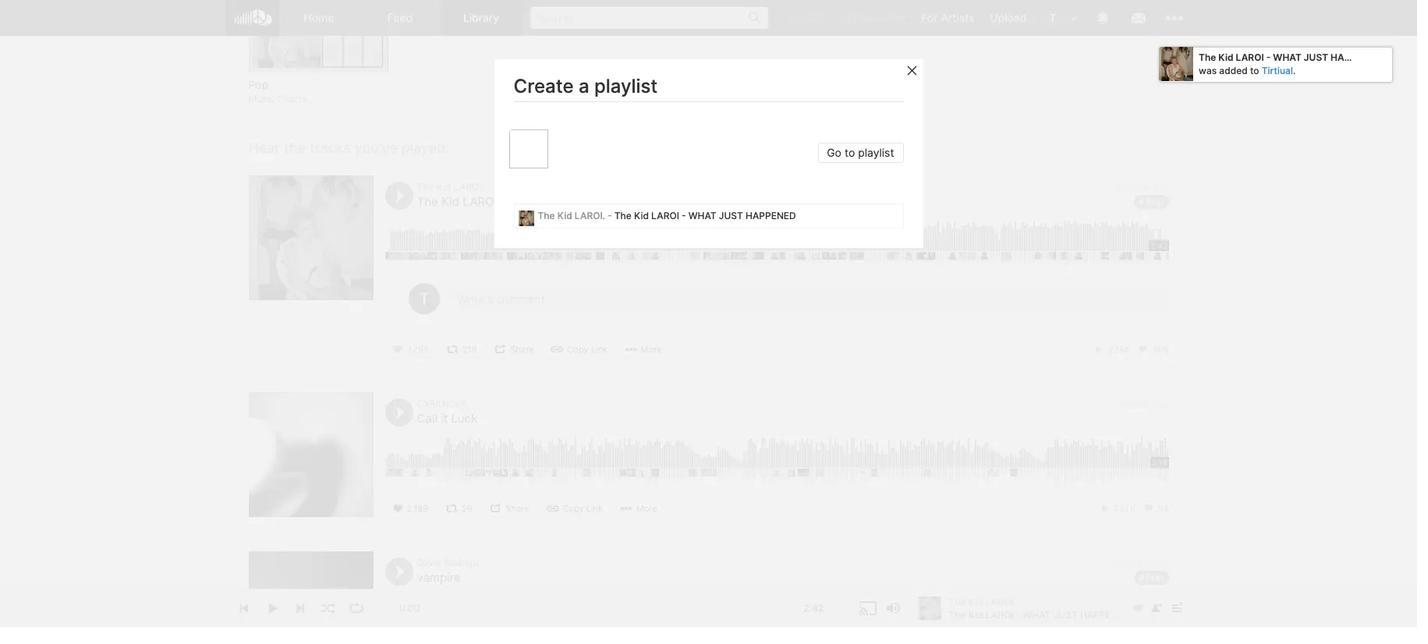 Task type: describe. For each thing, give the bounding box(es) containing it.
the kid laroi - what just happened was added to tirtiual .
[[1199, 51, 1382, 76]]

306 link
[[1137, 344, 1169, 355]]

236k
[[1108, 344, 1130, 355]]

2
[[1108, 557, 1114, 569]]

the for kid
[[417, 181, 434, 193]]

what inside the kid laroi. the kid laroi - what just happened
[[509, 195, 543, 209]]

happened inside the kid laroi - what just happened was added to tirtiual .
[[1331, 51, 1382, 63]]

to inside the kid laroi - what just happened was added to tirtiual .
[[1250, 65, 1259, 76]]

laroi. for the
[[575, 210, 605, 222]]

what inside the kid laroi - what just happened was added to tirtiual .
[[1273, 51, 1302, 63]]

charts
[[277, 93, 307, 105]]

the kid laroi.         - the kid laroi - what just happened
[[538, 210, 796, 222]]

for artists
[[921, 11, 975, 24]]

kid for the
[[558, 210, 572, 222]]

next
[[861, 11, 885, 24]]

try next pro link
[[833, 0, 913, 35]]

vampire link
[[417, 571, 461, 585]]

.
[[1293, 65, 1296, 76]]

call it luck element
[[248, 393, 373, 517]]

try go+ link
[[776, 0, 833, 35]]

track stats element for 218
[[1093, 341, 1169, 358]]

1
[[1114, 398, 1119, 410]]

pop music charts
[[248, 78, 307, 105]]

2 months ago pop
[[1108, 557, 1169, 584]]

1 horizontal spatial laroi
[[651, 210, 679, 222]]

2,189
[[407, 503, 428, 514]]

call it luck link
[[417, 411, 477, 426]]

2 vertical spatial happened
[[746, 210, 796, 222]]

ago for the kid laroi - what just happened
[[1152, 181, 1169, 193]]

the
[[284, 139, 306, 156]]

laroi inside the kid laroi. the kid laroi - what just happened
[[463, 195, 497, 209]]

kid for what
[[1219, 51, 1234, 63]]

pro
[[888, 11, 906, 24]]

share button for 218
[[489, 341, 542, 358]]

go
[[827, 146, 842, 159]]

share for 218
[[510, 344, 534, 355]]

laroi inside the kid laroi - what just happened was added to tirtiual .
[[1236, 51, 1264, 63]]

go to playlist
[[827, 146, 894, 159]]

try for try next pro
[[841, 11, 858, 24]]

21 days ago pop
[[1116, 181, 1169, 208]]

home link
[[279, 0, 360, 36]]

pop link for vampire
[[1134, 571, 1169, 585]]

call
[[417, 411, 438, 426]]

tirtiual
[[1262, 65, 1293, 76]]

just inside the kid laroi - what just happened was added to tirtiual .
[[1304, 51, 1329, 63]]

vampire
[[417, 571, 461, 585]]

1 horizontal spatial the kid laroi - what just happened element
[[518, 211, 534, 226]]

2 ago from the top
[[1152, 398, 1169, 410]]

1 month ago
[[1114, 398, 1169, 410]]

more button for 28
[[615, 500, 665, 517]]

upload link
[[982, 0, 1035, 35]]

more for 218
[[641, 344, 662, 355]]

months
[[1117, 557, 1150, 569]]

share for 28
[[506, 503, 529, 514]]

month
[[1121, 398, 1150, 410]]

306
[[1152, 344, 1169, 355]]

218 button
[[441, 341, 485, 358]]

the kid laroi - what just happened link
[[417, 195, 643, 209]]

copy for 218
[[567, 344, 589, 355]]

1 vertical spatial tara schultz's avatar element
[[408, 283, 440, 315]]

pop element
[[248, 0, 389, 73]]

rodrigo
[[444, 557, 478, 569]]

try for try go+
[[784, 11, 801, 24]]

you've
[[355, 139, 398, 156]]

the kid laroi. the kid laroi - what just happened
[[417, 181, 643, 209]]

hear
[[248, 139, 280, 156]]

tracks
[[310, 139, 351, 156]]

copy for 28
[[563, 503, 584, 514]]

create
[[514, 75, 574, 98]]

0 horizontal spatial to
[[845, 146, 855, 159]]

was
[[1199, 65, 1217, 76]]

close
[[925, 64, 950, 76]]

create a playlist
[[514, 75, 658, 98]]

olivia
[[417, 557, 441, 569]]



Task type: vqa. For each thing, say whether or not it's contained in the screenshot.
THE KID LAROI - WHAT JUST HAPPENED WAS ADDED TO TIRTIUAL .
yes



Task type: locate. For each thing, give the bounding box(es) containing it.
to right the go
[[845, 146, 855, 159]]

feed link
[[360, 0, 441, 36]]

track stats element
[[1093, 341, 1169, 358], [1099, 500, 1169, 517]]

share button right 28
[[484, 500, 537, 517]]

copy link for 218
[[567, 344, 608, 355]]

music
[[248, 93, 275, 105]]

feed
[[387, 11, 413, 24]]

0 vertical spatial copy link
[[567, 344, 608, 355]]

share
[[510, 344, 534, 355], [506, 503, 529, 514]]

-
[[1267, 51, 1271, 63], [501, 195, 506, 209], [608, 210, 612, 222], [682, 210, 686, 222]]

share right 28
[[506, 503, 529, 514]]

luck
[[451, 411, 477, 426]]

played:
[[402, 139, 449, 156]]

pop link for the kid laroi - what just happened
[[1134, 195, 1169, 209]]

kid
[[1219, 51, 1234, 63], [437, 181, 451, 193], [441, 195, 460, 209], [558, 210, 572, 222], [634, 210, 649, 222]]

1 horizontal spatial what
[[689, 210, 717, 222]]

share right 218
[[510, 344, 534, 355]]

3 ago from the top
[[1152, 557, 1169, 569]]

go to playlist link
[[818, 143, 904, 163]]

2 horizontal spatial laroi
[[1236, 51, 1264, 63]]

0 horizontal spatial tara schultz's avatar element
[[408, 283, 440, 315]]

copy link button
[[546, 341, 615, 358], [541, 500, 611, 517]]

28 button
[[440, 500, 480, 517]]

more button
[[619, 341, 670, 358], [615, 500, 665, 517]]

try left go+
[[784, 11, 801, 24]]

copy link button for 28
[[541, 500, 611, 517]]

2 horizontal spatial happened
[[1331, 51, 1382, 63]]

7,298 button
[[385, 341, 437, 358]]

link for 218
[[591, 344, 608, 355]]

laroi. for kid
[[454, 181, 484, 193]]

2 vertical spatial what
[[689, 210, 717, 222]]

copy link
[[567, 344, 608, 355], [563, 503, 603, 514]]

1 horizontal spatial happened
[[746, 210, 796, 222]]

2 vertical spatial laroi
[[651, 210, 679, 222]]

2 vertical spatial pop
[[1146, 572, 1163, 584]]

pop down months
[[1146, 572, 1163, 584]]

1 vertical spatial laroi.
[[575, 210, 605, 222]]

playlist right a
[[594, 75, 658, 98]]

ago right months
[[1152, 557, 1169, 569]]

track stats element containing 236k
[[1093, 341, 1169, 358]]

1 vertical spatial track stats element
[[1099, 500, 1169, 517]]

0 horizontal spatial laroi.
[[454, 181, 484, 193]]

laroi. down the kid laroi - what just happened link
[[575, 210, 605, 222]]

ago right days
[[1152, 181, 1169, 193]]

pop link down pop element
[[248, 78, 389, 93]]

2 horizontal spatial what
[[1273, 51, 1302, 63]]

share button for 28
[[484, 500, 537, 517]]

1 vertical spatial happened
[[580, 195, 643, 209]]

track stats element up months
[[1099, 500, 1169, 517]]

vampire element
[[248, 552, 373, 627]]

- inside the kid laroi. the kid laroi - what just happened
[[501, 195, 506, 209]]

tara schultz's avatar element right the upload
[[1043, 8, 1063, 28]]

laroi.
[[454, 181, 484, 193], [575, 210, 605, 222]]

1 horizontal spatial try
[[841, 11, 858, 24]]

copy link button for 218
[[546, 341, 615, 358]]

1 vertical spatial copy
[[563, 503, 584, 514]]

1 vertical spatial playlist
[[858, 146, 894, 159]]

track stats element up month
[[1093, 341, 1169, 358]]

try left next
[[841, 11, 858, 24]]

track stats element containing 257k
[[1099, 500, 1169, 517]]

pop inside pop music charts
[[248, 78, 269, 92]]

1 vertical spatial share button
[[484, 500, 537, 517]]

more for 28
[[637, 503, 657, 514]]

what
[[1273, 51, 1302, 63], [509, 195, 543, 209], [689, 210, 717, 222]]

pop link
[[248, 78, 389, 93], [1134, 195, 1169, 209], [1134, 571, 1169, 585]]

0 vertical spatial copy
[[567, 344, 589, 355]]

laroi
[[1236, 51, 1264, 63], [463, 195, 497, 209], [651, 210, 679, 222]]

the for what
[[1199, 51, 1216, 63]]

54
[[1158, 503, 1169, 514]]

close button
[[904, 62, 950, 78]]

tara schultz's avatar element up the 7,298
[[408, 283, 440, 315]]

1 vertical spatial what
[[509, 195, 543, 209]]

playlist for go to playlist
[[858, 146, 894, 159]]

2 vertical spatial ago
[[1152, 557, 1169, 569]]

1 horizontal spatial to
[[1250, 65, 1259, 76]]

the kid laroi. link
[[417, 181, 484, 193]]

1 vertical spatial more
[[637, 503, 657, 514]]

go+
[[804, 11, 826, 24]]

playlist
[[594, 75, 658, 98], [858, 146, 894, 159]]

try go+
[[784, 11, 826, 24]]

0 vertical spatial share button
[[489, 341, 542, 358]]

more
[[641, 344, 662, 355], [637, 503, 657, 514]]

1 try from the left
[[784, 11, 801, 24]]

0 horizontal spatial the kid laroi - what just happened element
[[248, 176, 373, 301]]

2,189 button
[[385, 500, 436, 517]]

2 try from the left
[[841, 11, 858, 24]]

to
[[1250, 65, 1259, 76], [845, 146, 855, 159]]

0 vertical spatial pop link
[[248, 78, 389, 93]]

0 vertical spatial more button
[[619, 341, 670, 358]]

it
[[441, 411, 448, 426]]

1 vertical spatial to
[[845, 146, 855, 159]]

21
[[1116, 181, 1126, 193]]

tirtiual link
[[1262, 65, 1293, 76]]

1 vertical spatial copy link
[[563, 503, 603, 514]]

olivia rodrigo link
[[417, 557, 478, 569]]

0 vertical spatial copy link button
[[546, 341, 615, 358]]

0 vertical spatial happened
[[1331, 51, 1382, 63]]

Search search field
[[530, 7, 768, 29]]

0 vertical spatial ago
[[1152, 181, 1169, 193]]

added
[[1219, 65, 1248, 76]]

olivia rodrigo vampire
[[417, 557, 478, 585]]

Write a comment text field
[[445, 283, 1169, 315]]

copy link for 28
[[563, 503, 603, 514]]

1 vertical spatial link
[[586, 503, 603, 514]]

ago right month
[[1152, 398, 1169, 410]]

1 horizontal spatial playlist
[[858, 146, 894, 159]]

ago for vampire
[[1152, 557, 1169, 569]]

to right added
[[1250, 65, 1259, 76]]

dxrknova
[[417, 398, 468, 410]]

dxrknova call it luck
[[417, 398, 477, 426]]

0 vertical spatial pop
[[248, 78, 269, 92]]

0 vertical spatial just
[[1304, 51, 1329, 63]]

1 vertical spatial just
[[547, 195, 577, 209]]

a
[[579, 75, 589, 98]]

ago inside 21 days ago pop
[[1152, 181, 1169, 193]]

tara schultz's avatar element
[[1043, 8, 1063, 28], [408, 283, 440, 315]]

1 vertical spatial share
[[506, 503, 529, 514]]

1 vertical spatial more button
[[615, 500, 665, 517]]

28
[[462, 503, 472, 514]]

track stats element for 28
[[1099, 500, 1169, 517]]

artists
[[941, 11, 975, 24]]

0 vertical spatial laroi.
[[454, 181, 484, 193]]

1 vertical spatial ago
[[1152, 398, 1169, 410]]

playlist right the go
[[858, 146, 894, 159]]

7,298
[[407, 344, 429, 355]]

0 vertical spatial share
[[510, 344, 534, 355]]

0 horizontal spatial happened
[[580, 195, 643, 209]]

218
[[462, 344, 477, 355]]

share button right 218
[[489, 341, 542, 358]]

library link
[[441, 0, 522, 36]]

pop for the kid laroi - what just happened
[[1146, 196, 1163, 208]]

2 vertical spatial pop link
[[1134, 571, 1169, 585]]

1 horizontal spatial tara schultz's avatar element
[[1043, 8, 1063, 28]]

0 vertical spatial laroi
[[1236, 51, 1264, 63]]

0 horizontal spatial playlist
[[594, 75, 658, 98]]

2 horizontal spatial just
[[1304, 51, 1329, 63]]

library
[[463, 11, 499, 24]]

54 link
[[1143, 503, 1169, 514]]

copy
[[567, 344, 589, 355], [563, 503, 584, 514]]

happened inside the kid laroi. the kid laroi - what just happened
[[580, 195, 643, 209]]

pop
[[248, 78, 269, 92], [1146, 196, 1163, 208], [1146, 572, 1163, 584]]

playlist for create a playlist
[[594, 75, 658, 98]]

- inside the kid laroi - what just happened was added to tirtiual .
[[1267, 51, 1271, 63]]

ago
[[1152, 181, 1169, 193], [1152, 398, 1169, 410], [1152, 557, 1169, 569]]

share button
[[489, 341, 542, 358], [484, 500, 537, 517]]

1 vertical spatial pop link
[[1134, 195, 1169, 209]]

for
[[921, 11, 938, 24]]

1 horizontal spatial just
[[719, 210, 743, 222]]

laroi. up the kid laroi - what just happened link
[[454, 181, 484, 193]]

1 horizontal spatial laroi.
[[575, 210, 605, 222]]

0 vertical spatial track stats element
[[1093, 341, 1169, 358]]

try
[[784, 11, 801, 24], [841, 11, 858, 24]]

laroi. inside the kid laroi. the kid laroi - what just happened
[[454, 181, 484, 193]]

happened
[[1331, 51, 1382, 63], [580, 195, 643, 209], [746, 210, 796, 222]]

2 vertical spatial just
[[719, 210, 743, 222]]

0 horizontal spatial laroi
[[463, 195, 497, 209]]

pop for vampire
[[1146, 572, 1163, 584]]

257k
[[1114, 503, 1136, 514]]

pop inside 21 days ago pop
[[1146, 196, 1163, 208]]

0 vertical spatial link
[[591, 344, 608, 355]]

1 ago from the top
[[1152, 181, 1169, 193]]

try next pro
[[841, 11, 906, 24]]

0 vertical spatial to
[[1250, 65, 1259, 76]]

for artists link
[[913, 0, 982, 35]]

just
[[1304, 51, 1329, 63], [547, 195, 577, 209], [719, 210, 743, 222]]

the kid laroi - what just happened element
[[248, 176, 373, 301], [518, 211, 534, 226]]

1 vertical spatial laroi
[[463, 195, 497, 209]]

0 vertical spatial what
[[1273, 51, 1302, 63]]

hear the tracks you've played:
[[248, 139, 449, 156]]

pop down days
[[1146, 196, 1163, 208]]

0 horizontal spatial just
[[547, 195, 577, 209]]

0 vertical spatial tara schultz's avatar element
[[1043, 8, 1063, 28]]

home
[[304, 11, 334, 24]]

0 vertical spatial playlist
[[594, 75, 658, 98]]

0 horizontal spatial try
[[784, 11, 801, 24]]

pop up music
[[248, 78, 269, 92]]

kid inside the kid laroi - what just happened was added to tirtiual .
[[1219, 51, 1234, 63]]

dxrknova link
[[417, 398, 468, 410]]

pop link down months
[[1134, 571, 1169, 585]]

just inside the kid laroi. the kid laroi - what just happened
[[547, 195, 577, 209]]

kid for kid
[[437, 181, 451, 193]]

0 vertical spatial more
[[641, 344, 662, 355]]

link
[[591, 344, 608, 355], [586, 503, 603, 514]]

pop inside 2 months ago pop
[[1146, 572, 1163, 584]]

music charts link
[[248, 93, 307, 106]]

link for 28
[[586, 503, 603, 514]]

more button for 218
[[619, 341, 670, 358]]

1 vertical spatial pop
[[1146, 196, 1163, 208]]

pop link down days
[[1134, 195, 1169, 209]]

the for the
[[538, 210, 555, 222]]

days
[[1129, 181, 1150, 193]]

upload
[[990, 11, 1027, 24]]

the inside the kid laroi - what just happened was added to tirtiual .
[[1199, 51, 1216, 63]]

0 horizontal spatial what
[[509, 195, 543, 209]]

None search field
[[522, 0, 776, 35]]

the
[[1199, 51, 1216, 63], [417, 181, 434, 193], [417, 195, 438, 209], [538, 210, 555, 222], [615, 210, 632, 222]]

1 vertical spatial copy link button
[[541, 500, 611, 517]]

ago inside 2 months ago pop
[[1152, 557, 1169, 569]]



